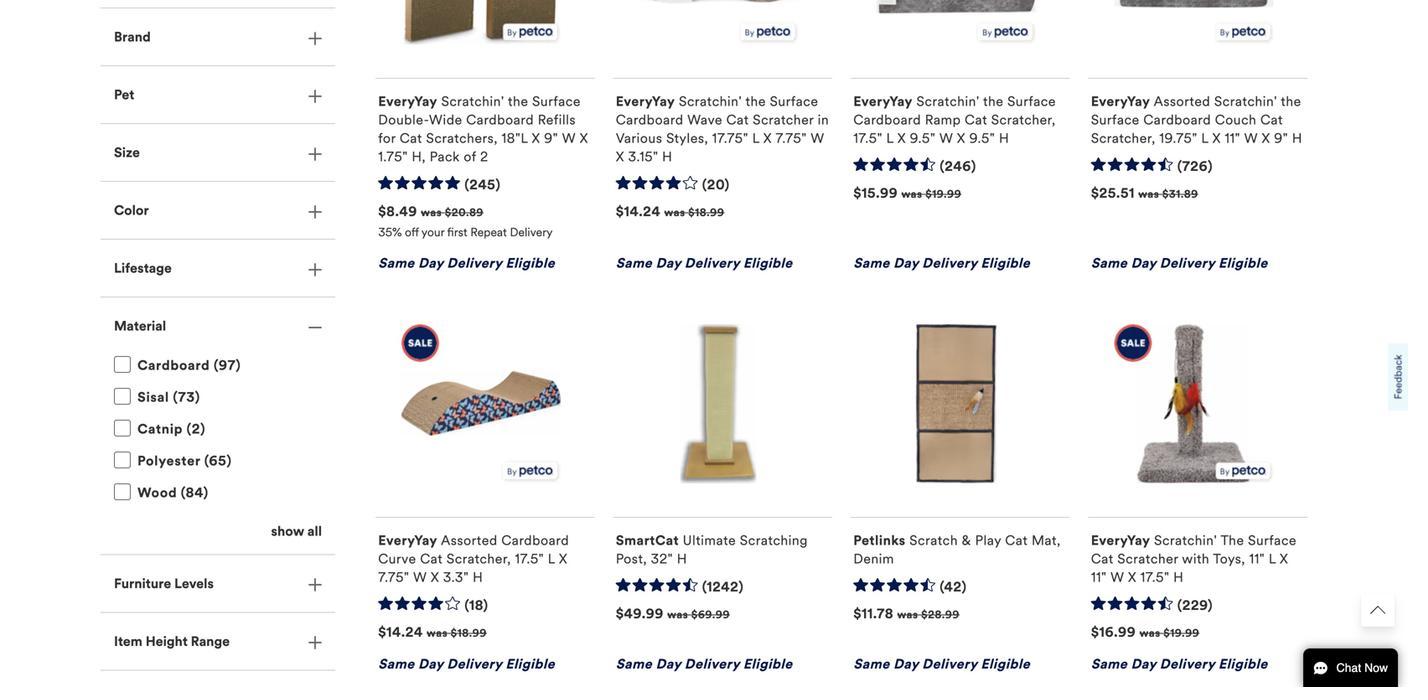 Task type: describe. For each thing, give the bounding box(es) containing it.
plus icon 2 image for 2nd plus icon 2 dropdown button from the bottom
[[308, 579, 322, 592]]

wood (84)
[[137, 485, 209, 501]]

6 plus icon 2 button from the top
[[101, 555, 335, 612]]

2 plus icon 2 button from the top
[[101, 66, 335, 123]]

cardboard (97)
[[137, 357, 241, 374]]

(2)
[[187, 421, 206, 438]]

material button
[[101, 298, 335, 355]]

all
[[307, 523, 322, 540]]

sisal (73)
[[137, 389, 200, 406]]

5 plus icon 2 button from the top
[[101, 240, 335, 297]]

cardboard
[[137, 357, 210, 374]]

(73)
[[173, 389, 200, 406]]

(84)
[[181, 485, 209, 501]]

4 plus icon 2 button from the top
[[101, 182, 335, 239]]

wood
[[137, 485, 177, 501]]

(97)
[[214, 357, 241, 374]]

plus icon 2 image for fifth plus icon 2 dropdown button from the bottom
[[308, 147, 322, 161]]

7 plus icon 2 button from the top
[[101, 613, 335, 670]]

plus icon 2 image for 5th plus icon 2 dropdown button from the top
[[308, 263, 322, 276]]

plus icon 2 image for fourth plus icon 2 dropdown button from the top of the page
[[308, 205, 322, 219]]

1 plus icon 2 button from the top
[[101, 9, 335, 66]]

polyester
[[137, 453, 201, 470]]

plus icon 2 image for 1st plus icon 2 dropdown button from the bottom of the page
[[308, 636, 322, 650]]



Task type: vqa. For each thing, say whether or not it's contained in the screenshot.
"Material" dropdown button
yes



Task type: locate. For each thing, give the bounding box(es) containing it.
plus icon 2 button
[[101, 9, 335, 66], [101, 66, 335, 123], [101, 124, 335, 181], [101, 182, 335, 239], [101, 240, 335, 297], [101, 555, 335, 612], [101, 613, 335, 670]]

4 plus icon 2 image from the top
[[308, 205, 322, 219]]

plus icon 2 image
[[308, 32, 322, 45], [308, 90, 322, 103], [308, 147, 322, 161], [308, 205, 322, 219], [308, 263, 322, 276], [308, 579, 322, 592], [308, 636, 322, 650]]

(65)
[[204, 453, 232, 470]]

2 plus icon 2 image from the top
[[308, 90, 322, 103]]

sisal
[[137, 389, 169, 406]]

catnip
[[137, 421, 183, 438]]

scroll to top image
[[1371, 603, 1386, 618]]

show all button
[[271, 522, 322, 541]]

show all
[[271, 523, 322, 540]]

3 plus icon 2 image from the top
[[308, 147, 322, 161]]

styled arrow button link
[[1361, 594, 1395, 627]]

6 plus icon 2 image from the top
[[308, 579, 322, 592]]

catnip (2)
[[137, 421, 206, 438]]

polyester (65)
[[137, 453, 232, 470]]

1 plus icon 2 image from the top
[[308, 32, 322, 45]]

plus icon 2 image for second plus icon 2 dropdown button from the top of the page
[[308, 90, 322, 103]]

material
[[114, 318, 166, 334]]

plus icon 2 image for 1st plus icon 2 dropdown button
[[308, 32, 322, 45]]

show
[[271, 523, 304, 540]]

5 plus icon 2 image from the top
[[308, 263, 322, 276]]

7 plus icon 2 image from the top
[[308, 636, 322, 650]]

3 plus icon 2 button from the top
[[101, 124, 335, 181]]



